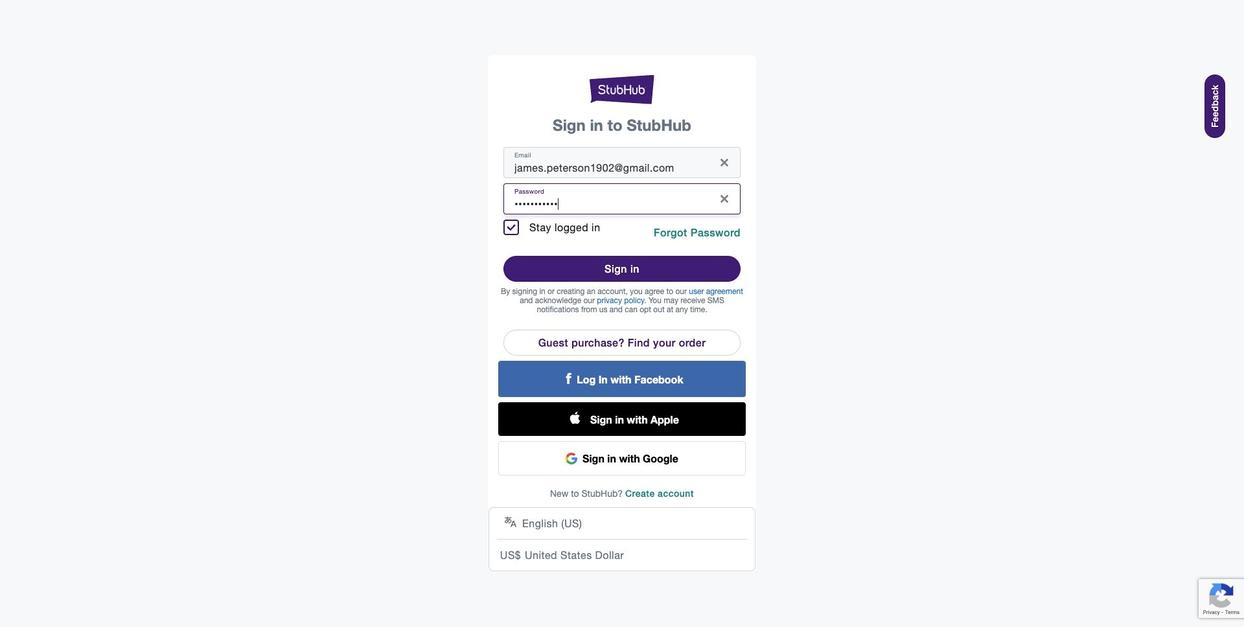 Task type: describe. For each thing, give the bounding box(es) containing it.
stubhub image
[[590, 73, 655, 106]]



Task type: locate. For each thing, give the bounding box(es) containing it.
google image
[[566, 453, 578, 465]]

None password field
[[515, 184, 709, 215]]

None email field
[[515, 147, 709, 178]]



